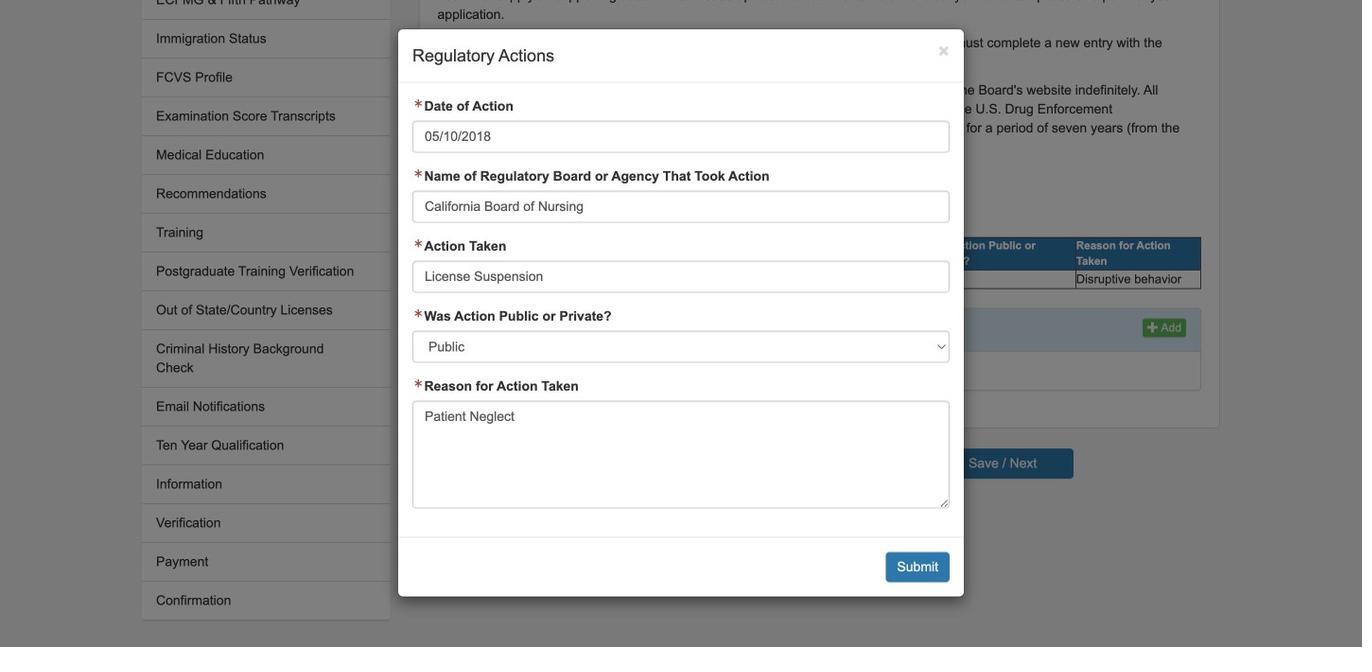 Task type: describe. For each thing, give the bounding box(es) containing it.
1 fw image from the top
[[412, 99, 424, 109]]

MM/DD/YYYY text field
[[412, 121, 950, 153]]

1 fw image from the top
[[412, 309, 424, 319]]

plus image
[[1147, 321, 1159, 332]]

2 fw image from the top
[[412, 379, 424, 389]]



Task type: vqa. For each thing, say whether or not it's contained in the screenshot.
fourth the fw ICON
yes



Task type: locate. For each thing, give the bounding box(es) containing it.
0 vertical spatial fw image
[[412, 99, 424, 109]]

fw image
[[412, 309, 424, 319], [412, 379, 424, 389]]

2 fw image from the top
[[412, 169, 424, 179]]

3 fw image from the top
[[412, 239, 424, 249]]

2 vertical spatial fw image
[[412, 239, 424, 249]]

0 vertical spatial fw image
[[412, 309, 424, 319]]

None text field
[[412, 191, 950, 223], [412, 261, 950, 293], [412, 191, 950, 223], [412, 261, 950, 293]]

None submit
[[932, 449, 1074, 479], [886, 552, 950, 582], [932, 449, 1074, 479], [886, 552, 950, 582]]

None button
[[565, 448, 707, 480], [748, 448, 890, 480], [565, 448, 707, 480], [748, 448, 890, 480]]

fw image
[[412, 99, 424, 109], [412, 169, 424, 179], [412, 239, 424, 249]]

None text field
[[412, 401, 950, 509]]

1 vertical spatial fw image
[[412, 379, 424, 389]]

1 vertical spatial fw image
[[412, 169, 424, 179]]



